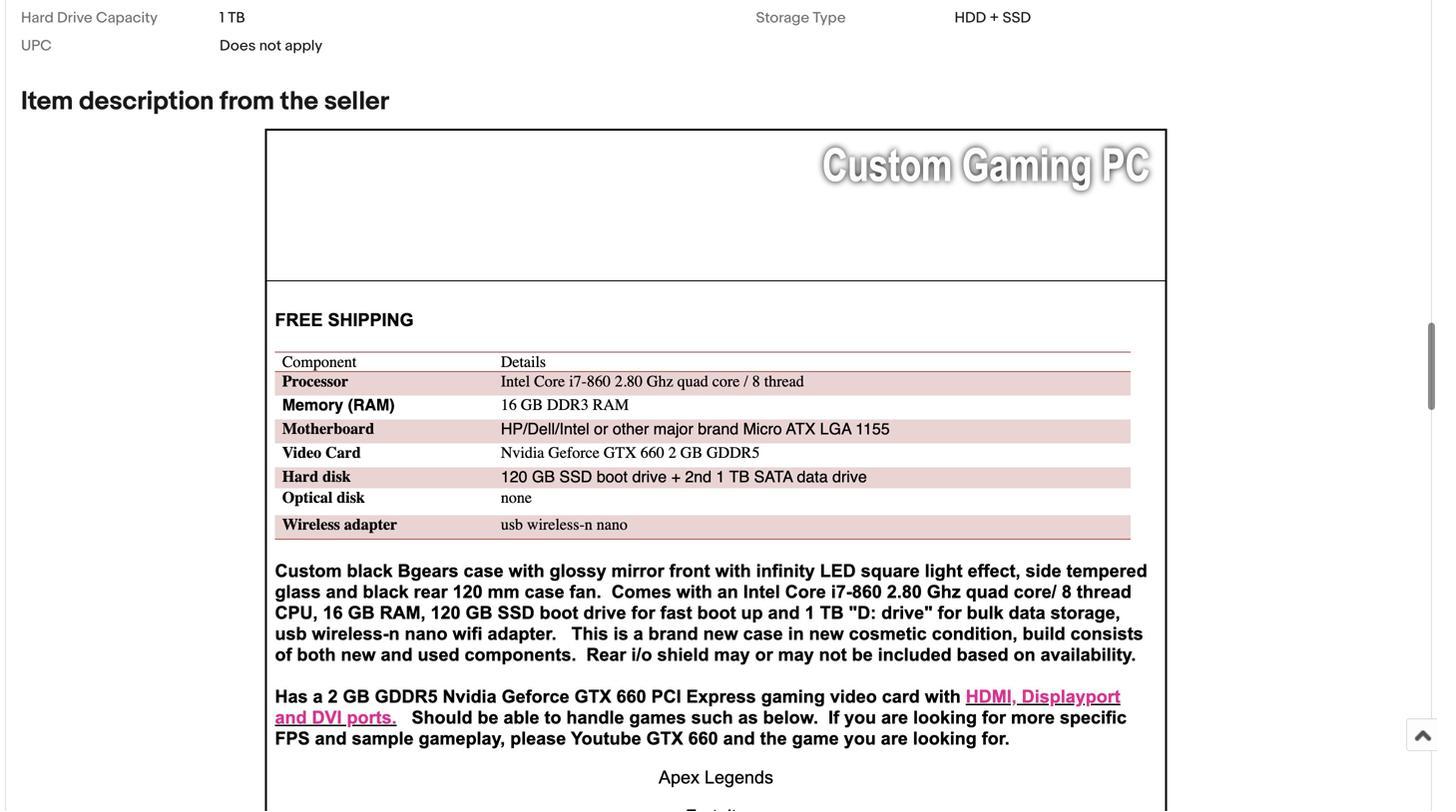 Task type: locate. For each thing, give the bounding box(es) containing it.
1 tb
[[220, 9, 245, 27]]

item description from the seller
[[21, 86, 389, 117]]

hdd + ssd
[[955, 9, 1031, 27]]

seller
[[324, 86, 389, 117]]

hdd
[[955, 9, 986, 27]]

apply
[[285, 37, 323, 55]]

tb
[[228, 9, 245, 27]]

hard
[[21, 9, 54, 27]]

type
[[813, 9, 846, 27]]

the
[[280, 86, 318, 117]]

from
[[220, 86, 274, 117]]

not
[[259, 37, 282, 55]]

storage
[[756, 9, 810, 27]]

drive
[[57, 9, 93, 27]]

1
[[220, 9, 224, 27]]

does
[[220, 37, 256, 55]]



Task type: describe. For each thing, give the bounding box(es) containing it.
item
[[21, 86, 73, 117]]

does not apply
[[220, 37, 323, 55]]

description
[[79, 86, 214, 117]]

ssd
[[1003, 9, 1031, 27]]

upc
[[21, 37, 52, 55]]

capacity
[[96, 9, 158, 27]]

+
[[990, 9, 999, 27]]

hard drive capacity
[[21, 9, 158, 27]]

storage type
[[756, 9, 846, 27]]



Task type: vqa. For each thing, say whether or not it's contained in the screenshot.
Brake on the bottom of the page
no



